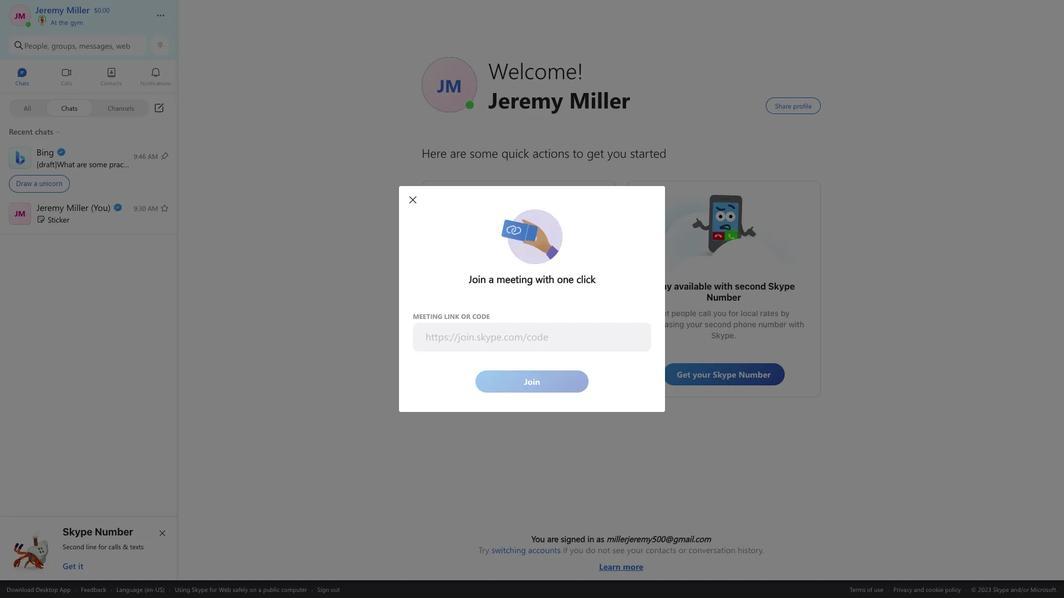 Task type: describe. For each thing, give the bounding box(es) containing it.
(en-
[[145, 586, 155, 594]]

terms
[[850, 586, 866, 594]]

purchasing
[[644, 320, 685, 329]]

ups
[[532, 314, 546, 324]]

1 horizontal spatial skype
[[192, 586, 208, 594]]

not
[[598, 545, 610, 556]]

computer
[[281, 586, 307, 594]]

desktop
[[36, 586, 58, 594]]

groups,
[[51, 40, 77, 51]]

learn
[[599, 562, 621, 573]]

skype inside stay available with second skype number
[[769, 282, 795, 292]]

let people call you for local rates by purchasing your second phone number with skype.
[[644, 309, 807, 340]]

or inside try switching accounts if you do not see your contacts or conversation history. learn more
[[679, 545, 687, 556]]

feedback link
[[81, 586, 106, 594]]

policy
[[945, 586, 961, 594]]

skype inside 'element'
[[63, 527, 92, 538]]

terms of use link
[[850, 586, 884, 594]]

skype. inside share the invite with anyone even if they aren't on skype. no sign ups or downloads required.
[[475, 314, 501, 324]]

learn more link
[[479, 556, 764, 573]]

accounts
[[528, 545, 561, 556]]

you
[[532, 534, 545, 545]]

if inside share the invite with anyone even if they aren't on skype. no sign ups or downloads required.
[[570, 303, 575, 313]]

dialog dialog
[[399, 187, 665, 412]]

app
[[60, 586, 71, 594]]

language (en-us) link
[[116, 586, 165, 594]]

contacts
[[646, 545, 677, 556]]

share
[[445, 303, 466, 313]]

required.
[[502, 325, 536, 335]]

call
[[699, 309, 711, 318]]

are
[[547, 534, 559, 545]]

web
[[116, 40, 130, 51]]

cookie
[[926, 586, 944, 594]]

you are signed in as
[[532, 534, 607, 545]]

language
[[116, 586, 143, 594]]

your inside the let people call you for local rates by purchasing your second phone number with skype.
[[687, 320, 703, 329]]

download desktop app
[[7, 586, 71, 594]]

draw a unicorn
[[16, 180, 62, 188]]

sign out link
[[317, 586, 340, 594]]

they
[[577, 303, 593, 313]]

for inside the let people call you for local rates by purchasing your second phone number with skype.
[[729, 309, 739, 318]]

second inside the let people call you for local rates by purchasing your second phone number with skype.
[[705, 320, 732, 329]]

sticker button
[[0, 198, 178, 231]]

https://join.skype.com/code text field
[[425, 331, 650, 344]]

invite
[[482, 303, 502, 313]]

download desktop app link
[[7, 586, 71, 594]]

try
[[479, 545, 489, 556]]

do
[[586, 545, 596, 556]]

people, groups, messages, web button
[[9, 35, 147, 55]]

unicorn
[[39, 180, 62, 188]]

skype number
[[63, 527, 133, 538]]

1 vertical spatial a
[[258, 586, 262, 594]]

us)
[[155, 586, 165, 594]]

or inside share the invite with anyone even if they aren't on skype. no sign ups or downloads required.
[[548, 314, 555, 324]]

gym
[[70, 18, 83, 27]]

using skype for web safely on a public computer link
[[175, 586, 307, 594]]

&
[[123, 543, 128, 552]]

second
[[63, 543, 84, 552]]

skype. inside the let people call you for local rates by purchasing your second phone number with skype.
[[712, 331, 737, 340]]

sign out
[[317, 586, 340, 594]]

of
[[867, 586, 873, 594]]

download
[[7, 586, 34, 594]]

even
[[550, 303, 568, 313]]

in
[[588, 534, 594, 545]]

switching
[[492, 545, 526, 556]]

all
[[24, 103, 31, 112]]

texts
[[130, 543, 144, 552]]

for for second line for calls & texts
[[98, 543, 107, 552]]

and
[[914, 586, 924, 594]]

messages,
[[79, 40, 114, 51]]

skype number element
[[9, 527, 169, 572]]

privacy and cookie policy
[[894, 586, 961, 594]]

0 horizontal spatial on
[[250, 586, 257, 594]]

using skype for web safely on a public computer
[[175, 586, 307, 594]]

using
[[175, 586, 190, 594]]

you inside the let people call you for local rates by purchasing your second phone number with skype.
[[713, 309, 727, 318]]

stay
[[653, 282, 672, 292]]

available
[[674, 282, 712, 292]]

aren't
[[441, 314, 462, 324]]



Task type: vqa. For each thing, say whether or not it's contained in the screenshot.
Type a meeting name (optional) text field
no



Task type: locate. For each thing, give the bounding box(es) containing it.
for left the local
[[729, 309, 739, 318]]

no
[[503, 314, 513, 324]]

with inside share the invite with anyone even if they aren't on skype. no sign ups or downloads required.
[[504, 303, 520, 313]]

1 vertical spatial skype
[[63, 527, 92, 538]]

as
[[597, 534, 605, 545]]

0 vertical spatial number
[[707, 293, 741, 303]]

anyone
[[522, 303, 548, 313]]

people,
[[24, 40, 49, 51]]

a
[[34, 180, 37, 188], [258, 586, 262, 594]]

for right line
[[98, 543, 107, 552]]

1 vertical spatial or
[[679, 545, 687, 556]]

you inside try switching accounts if you do not see your contacts or conversation history. learn more
[[570, 545, 584, 556]]

number inside stay available with second skype number
[[707, 293, 741, 303]]

draw
[[16, 180, 32, 188]]

terms of use
[[850, 586, 884, 594]]

on down share
[[464, 314, 473, 324]]

with right 'available'
[[714, 282, 733, 292]]

for left web
[[210, 586, 217, 594]]

sign
[[317, 586, 329, 594]]

a right draw
[[34, 180, 37, 188]]

draw a unicorn button
[[0, 143, 178, 197]]

the for gym
[[59, 18, 68, 27]]

sign
[[515, 314, 530, 324]]

your
[[687, 320, 703, 329], [627, 545, 644, 556]]

0 horizontal spatial second
[[705, 320, 732, 329]]

0 horizontal spatial skype
[[63, 527, 92, 538]]

by
[[781, 309, 790, 318]]

signed
[[561, 534, 585, 545]]

or right contacts on the bottom right
[[679, 545, 687, 556]]

1 vertical spatial number
[[95, 527, 133, 538]]

1 vertical spatial for
[[98, 543, 107, 552]]

2 vertical spatial with
[[789, 320, 805, 329]]

conversation
[[689, 545, 736, 556]]

0 horizontal spatial number
[[95, 527, 133, 538]]

if inside try switching accounts if you do not see your contacts or conversation history. learn more
[[563, 545, 568, 556]]

0 vertical spatial skype.
[[475, 314, 501, 324]]

0 vertical spatial for
[[729, 309, 739, 318]]

0 horizontal spatial a
[[34, 180, 37, 188]]

feedback
[[81, 586, 106, 594]]

get
[[63, 561, 76, 572]]

channels
[[108, 103, 134, 112]]

try switching accounts if you do not see your contacts or conversation history. learn more
[[479, 545, 764, 573]]

privacy
[[894, 586, 913, 594]]

skype. down phone
[[712, 331, 737, 340]]

0 vertical spatial if
[[570, 303, 575, 313]]

history.
[[738, 545, 764, 556]]

number up call
[[707, 293, 741, 303]]

1 horizontal spatial number
[[707, 293, 741, 303]]

tab list
[[0, 63, 178, 93]]

skype up by
[[769, 282, 795, 292]]

1 vertical spatial the
[[468, 303, 480, 313]]

1 vertical spatial on
[[250, 586, 257, 594]]

privacy and cookie policy link
[[894, 586, 961, 594]]

with down by
[[789, 320, 805, 329]]

let
[[658, 309, 670, 318]]

0 horizontal spatial the
[[59, 18, 68, 27]]

0 horizontal spatial you
[[570, 545, 584, 556]]

you right call
[[713, 309, 727, 318]]

0 horizontal spatial skype.
[[475, 314, 501, 324]]

1 horizontal spatial with
[[714, 282, 733, 292]]

skype up the second
[[63, 527, 92, 538]]

1 horizontal spatial the
[[468, 303, 480, 313]]

second line for calls & texts
[[63, 543, 144, 552]]

1 horizontal spatial skype.
[[712, 331, 737, 340]]

skype right using
[[192, 586, 208, 594]]

the left invite in the left bottom of the page
[[468, 303, 480, 313]]

your right see on the right bottom of the page
[[627, 545, 644, 556]]

if up downloads
[[570, 303, 575, 313]]

switching accounts link
[[492, 545, 561, 556]]

1 vertical spatial skype.
[[712, 331, 737, 340]]

0 horizontal spatial with
[[504, 303, 520, 313]]

number
[[707, 293, 741, 303], [95, 527, 133, 538]]

2 vertical spatial for
[[210, 586, 217, 594]]

public
[[263, 586, 280, 594]]

on right safely
[[250, 586, 257, 594]]

0 horizontal spatial if
[[563, 545, 568, 556]]

for inside skype number 'element'
[[98, 543, 107, 552]]

the inside button
[[59, 18, 68, 27]]

0 vertical spatial or
[[548, 314, 555, 324]]

more
[[623, 562, 644, 573]]

for for using skype for web safely on a public computer
[[210, 586, 217, 594]]

the inside share the invite with anyone even if they aren't on skype. no sign ups or downloads required.
[[468, 303, 480, 313]]

1 horizontal spatial if
[[570, 303, 575, 313]]

1 vertical spatial if
[[563, 545, 568, 556]]

0 vertical spatial with
[[714, 282, 733, 292]]

0 vertical spatial second
[[735, 282, 766, 292]]

1 horizontal spatial your
[[687, 320, 703, 329]]

the for invite
[[468, 303, 480, 313]]

you
[[713, 309, 727, 318], [570, 545, 584, 556]]

see
[[613, 545, 625, 556]]

0 horizontal spatial or
[[548, 314, 555, 324]]

at the gym button
[[35, 16, 145, 27]]

whosthis
[[691, 192, 725, 204]]

second up the local
[[735, 282, 766, 292]]

or right ups
[[548, 314, 555, 324]]

skype. down invite in the left bottom of the page
[[475, 314, 501, 324]]

0 vertical spatial the
[[59, 18, 68, 27]]

1 horizontal spatial a
[[258, 586, 262, 594]]

1 horizontal spatial second
[[735, 282, 766, 292]]

stay available with second skype number
[[653, 282, 798, 303]]

local
[[741, 309, 758, 318]]

people, groups, messages, web
[[24, 40, 130, 51]]

second
[[735, 282, 766, 292], [705, 320, 732, 329]]

with up the no
[[504, 303, 520, 313]]

0 vertical spatial skype
[[769, 282, 795, 292]]

skype.
[[475, 314, 501, 324], [712, 331, 737, 340]]

your down call
[[687, 320, 703, 329]]

it
[[78, 561, 83, 572]]

2 vertical spatial skype
[[192, 586, 208, 594]]

0 vertical spatial a
[[34, 180, 37, 188]]

mansurfer
[[486, 198, 525, 210]]

2 horizontal spatial with
[[789, 320, 805, 329]]

the
[[59, 18, 68, 27], [468, 303, 480, 313]]

second down call
[[705, 320, 732, 329]]

at the gym
[[49, 18, 83, 27]]

0 vertical spatial on
[[464, 314, 473, 324]]

you left do
[[570, 545, 584, 556]]

the right at
[[59, 18, 68, 27]]

if right are
[[563, 545, 568, 556]]

1 vertical spatial your
[[627, 545, 644, 556]]

sticker
[[48, 214, 69, 225]]

1 vertical spatial you
[[570, 545, 584, 556]]

0 horizontal spatial your
[[627, 545, 644, 556]]

1 horizontal spatial you
[[713, 309, 727, 318]]

a inside button
[[34, 180, 37, 188]]

2 horizontal spatial for
[[729, 309, 739, 318]]

number
[[759, 320, 787, 329]]

a left public
[[258, 586, 262, 594]]

1 horizontal spatial or
[[679, 545, 687, 556]]

with inside stay available with second skype number
[[714, 282, 733, 292]]

2 horizontal spatial skype
[[769, 282, 795, 292]]

with inside the let people call you for local rates by purchasing your second phone number with skype.
[[789, 320, 805, 329]]

second inside stay available with second skype number
[[735, 282, 766, 292]]

0 horizontal spatial for
[[98, 543, 107, 552]]

if
[[570, 303, 575, 313], [563, 545, 568, 556]]

0 vertical spatial you
[[713, 309, 727, 318]]

downloads
[[557, 314, 597, 324]]

1 horizontal spatial for
[[210, 586, 217, 594]]

1 vertical spatial second
[[705, 320, 732, 329]]

number inside 'element'
[[95, 527, 133, 538]]

rates
[[760, 309, 779, 318]]

on inside share the invite with anyone even if they aren't on skype. no sign ups or downloads required.
[[464, 314, 473, 324]]

calls
[[109, 543, 121, 552]]

chats
[[61, 103, 78, 112]]

phone
[[734, 320, 757, 329]]

get it
[[63, 561, 83, 572]]

1 horizontal spatial on
[[464, 314, 473, 324]]

use
[[875, 586, 884, 594]]

language (en-us)
[[116, 586, 165, 594]]

1 vertical spatial with
[[504, 303, 520, 313]]

your inside try switching accounts if you do not see your contacts or conversation history. learn more
[[627, 545, 644, 556]]

0 vertical spatial your
[[687, 320, 703, 329]]

share the invite with anyone even if they aren't on skype. no sign ups or downloads required.
[[441, 303, 599, 335]]

safely
[[233, 586, 248, 594]]

number up calls
[[95, 527, 133, 538]]

with
[[714, 282, 733, 292], [504, 303, 520, 313], [789, 320, 805, 329]]

at
[[51, 18, 57, 27]]

for
[[729, 309, 739, 318], [98, 543, 107, 552], [210, 586, 217, 594]]



